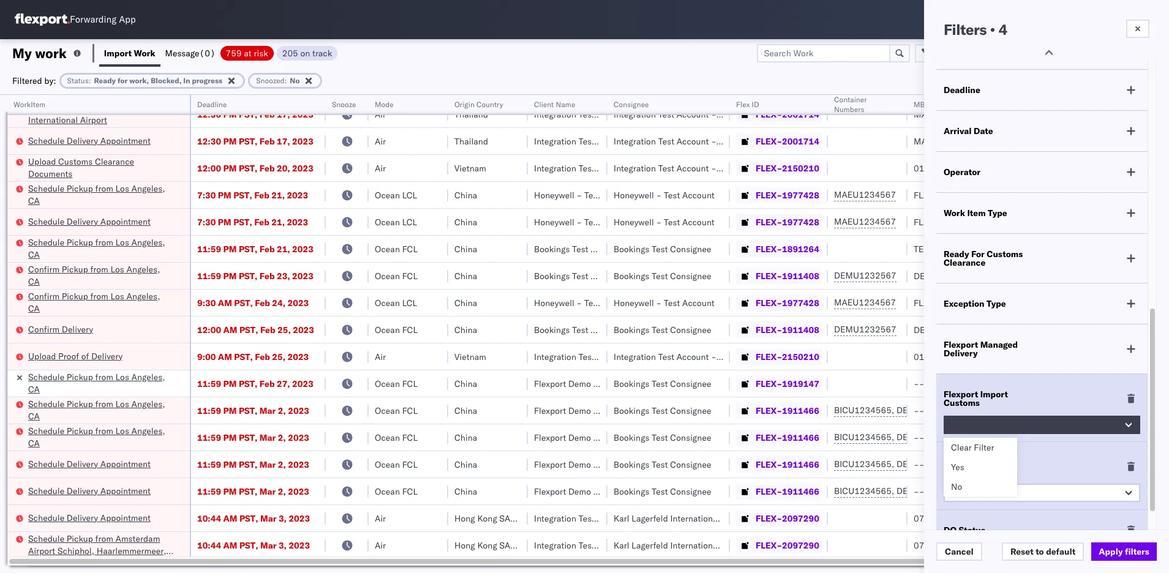 Task type: locate. For each thing, give the bounding box(es) containing it.
3 schedule delivery appointment from the top
[[28, 458, 151, 469]]

2 karl lagerfeld international b.v c/o bleckmann from the top
[[614, 540, 798, 551]]

forwarding app link
[[15, 13, 136, 26]]

flexport. image
[[15, 13, 70, 26]]

lcl for confirm pickup from los angeles, ca
[[402, 297, 417, 308]]

1 vertical spatial mawb1234
[[914, 136, 962, 147]]

cancel
[[945, 546, 974, 557]]

0 vertical spatial sar
[[500, 513, 516, 524]]

1 kong from the top
[[477, 513, 497, 524]]

demo123 down exception at right bottom
[[914, 324, 955, 335]]

1 vertical spatial assignmen
[[1129, 486, 1169, 497]]

0 vertical spatial 12:30
[[197, 109, 221, 120]]

0 vertical spatial 1911408
[[782, 270, 819, 281]]

work up status : ready for work, blocked, in progress
[[134, 47, 155, 58]]

12:30 pm pst, feb 17, 2023 down 'snoozed'
[[197, 109, 313, 120]]

0 horizontal spatial status
[[67, 76, 89, 85]]

21, down 20, at the top left of page
[[271, 190, 285, 201]]

0 vertical spatial 2001714
[[782, 109, 819, 120]]

0 vertical spatial lcl
[[402, 190, 417, 201]]

2 confirm pickup from los angeles, ca button from the top
[[28, 290, 174, 316]]

deadline up mbl/mawb numbers
[[944, 85, 980, 96]]

7:30 pm pst, feb 21, 2023 up 11:59 pm pst, feb 21, 2023
[[197, 217, 308, 228]]

1 vertical spatial karl lagerfeld international b.v c/o bleckmann
[[614, 540, 798, 551]]

1 lagerfeld from the top
[[632, 513, 668, 524]]

client name
[[534, 100, 575, 109]]

1 vertical spatial western
[[719, 136, 751, 147]]

upload up documents
[[28, 156, 56, 167]]

1 vertical spatial kong
[[477, 540, 497, 551]]

schedule delivery appointment for 11:59 pm pst, mar 2, 2023
[[28, 458, 151, 469]]

0 vertical spatial maeu1234567
[[834, 189, 896, 200]]

1 flexport demo consignee from the top
[[534, 378, 634, 389]]

blocked,
[[151, 76, 182, 85]]

0 horizontal spatial deadline
[[197, 100, 227, 109]]

2001714
[[782, 109, 819, 120], [782, 136, 819, 147]]

airport inside 'schedule pickup from amsterdam airport schiphol, haarlemmermeer, netherlands'
[[28, 545, 55, 556]]

numbers for container numbers
[[834, 105, 864, 114]]

1 vertical spatial 17,
[[277, 136, 290, 147]]

2 flex-1911408 from the top
[[756, 324, 819, 335]]

7 fcl from the top
[[402, 459, 418, 470]]

customs inside flexport import customs
[[944, 397, 980, 409]]

4 appointment from the top
[[100, 485, 151, 496]]

3 11:59 from the top
[[197, 378, 221, 389]]

1 horizontal spatial status
[[959, 525, 985, 536]]

schedule pickup from amsterdam airport schiphol, haarlemmermeer, netherlands link
[[28, 533, 174, 569]]

2001714 for schedule delivery appointment
[[782, 136, 819, 147]]

status up workitem button
[[67, 76, 89, 85]]

airport down workitem button
[[80, 114, 107, 125]]

0 vertical spatial mawb1234
[[914, 109, 962, 120]]

airport inside schedule pickup from los angeles international airport
[[80, 114, 107, 125]]

1 vertical spatial 12:30 pm pst, feb 17, 2023
[[197, 136, 313, 147]]

0 vertical spatial hong kong sar china
[[454, 513, 541, 524]]

schedule pickup from los angeles, ca for 1st schedule pickup from los angeles, ca button from the top
[[28, 183, 165, 206]]

6 air from the top
[[375, 540, 386, 551]]

international inside schedule pickup from los angeles international airport
[[28, 114, 78, 125]]

0 vertical spatial flex-1911408
[[756, 270, 819, 281]]

0 vertical spatial flex-2150210
[[756, 163, 819, 174]]

client name button
[[528, 97, 595, 110]]

0 vertical spatial confirm pickup from los angeles, ca
[[28, 264, 160, 287]]

schedule pickup from los angeles international airport link
[[28, 101, 174, 126]]

batch action button
[[1081, 44, 1161, 62]]

12:30 pm pst, feb 17, 2023 up 12:00 pm pst, feb 20, 2023
[[197, 136, 313, 147]]

1 team from the top
[[1108, 459, 1127, 470]]

import up 'for'
[[104, 47, 132, 58]]

0 vertical spatial ocean lcl
[[375, 190, 417, 201]]

4 bicu1234565, demu1232567 from the top
[[834, 486, 959, 497]]

1 vertical spatial lagerfeld
[[632, 540, 668, 551]]

0 vertical spatial 7:30 pm pst, feb 21, 2023
[[197, 190, 308, 201]]

upload for upload proof of delivery
[[28, 351, 56, 362]]

2001714 right the id
[[782, 109, 819, 120]]

1 vertical spatial integration test account - western digital
[[614, 136, 778, 147]]

from for schedule pickup from amsterdam airport schiphol, haarlemmermeer, netherlands button
[[95, 533, 113, 544]]

feb
[[260, 109, 275, 120], [260, 136, 275, 147], [260, 163, 275, 174], [254, 190, 269, 201], [254, 217, 269, 228], [260, 243, 275, 254], [260, 270, 275, 281], [255, 297, 270, 308], [260, 324, 275, 335], [255, 351, 270, 362], [260, 378, 275, 389]]

moving
[[980, 457, 1010, 468]]

10:44 am pst, mar 3, 2023 for schedule delivery appointment
[[197, 513, 310, 524]]

0 vertical spatial bleckmann
[[755, 513, 798, 524]]

17, up 20, at the top left of page
[[277, 136, 290, 147]]

3 lcl from the top
[[402, 297, 417, 308]]

0 vertical spatial kong
[[477, 513, 497, 524]]

3, for schedule pickup from amsterdam airport schiphol, haarlemmermeer, netherlands
[[279, 540, 287, 551]]

2 flex-1977428 from the top
[[756, 217, 819, 228]]

pickup inside schedule pickup from los angeles international airport
[[67, 102, 93, 113]]

11:59 pm pst, feb 27, 2023
[[197, 378, 313, 389]]

from for 1st schedule pickup from los angeles, ca button from the top
[[95, 183, 113, 194]]

clear
[[951, 442, 972, 453]]

list box containing clear filter
[[944, 438, 1017, 497]]

5 flex- from the top
[[756, 217, 782, 228]]

by:
[[44, 75, 56, 86]]

2 upload from the top
[[28, 351, 56, 362]]

confirm pickup from los angeles, ca link for 11:59 pm pst, feb 23, 2023
[[28, 263, 174, 288]]

07492792403 down do
[[914, 540, 972, 551]]

import down flexport managed delivery
[[980, 389, 1008, 400]]

digital down the id
[[753, 136, 778, 147]]

0 vertical spatial digital
[[753, 109, 778, 120]]

lagerfeld for schedule delivery appointment
[[632, 513, 668, 524]]

no
[[290, 76, 300, 85], [951, 481, 962, 492]]

batch action
[[1100, 47, 1153, 58]]

1 vertical spatial 10:44
[[197, 540, 221, 551]]

airport up netherlands
[[28, 545, 55, 556]]

2 7:30 from the top
[[197, 217, 216, 228]]

international for schedule delivery appointment
[[670, 513, 720, 524]]

numbers inside button
[[958, 100, 989, 109]]

flxt00001977428a up work item type
[[914, 190, 998, 201]]

hong for schedule pickup from amsterdam airport schiphol, haarlemmermeer, netherlands
[[454, 540, 475, 551]]

4 bicu1234565, from the top
[[834, 486, 894, 497]]

3 flex-1911466 from the top
[[756, 459, 819, 470]]

1 flex-2150210 from the top
[[756, 163, 819, 174]]

3 appointment from the top
[[100, 458, 151, 469]]

no down inbond
[[951, 481, 962, 492]]

ca for first schedule pickup from los angeles, ca button from the bottom schedule pickup from los angeles, ca link
[[28, 438, 40, 449]]

bleckmann for schedule pickup from amsterdam airport schiphol, haarlemmermeer, netherlands
[[755, 540, 798, 551]]

1911408 up 1919147
[[782, 324, 819, 335]]

lagerfeld
[[632, 513, 668, 524], [632, 540, 668, 551]]

2 confirm pickup from los angeles, ca link from the top
[[28, 290, 174, 315]]

1 vertical spatial maeu1234567
[[834, 216, 896, 227]]

schedule delivery appointment
[[28, 135, 151, 146], [28, 216, 151, 227], [28, 458, 151, 469], [28, 485, 151, 496], [28, 512, 151, 523]]

yes button
[[944, 484, 1140, 502]]

25, for 12:00 am pst, feb 25, 2023
[[277, 324, 291, 335]]

am for confirm pickup from los angeles, ca
[[218, 297, 232, 308]]

upload inside upload proof of delivery link
[[28, 351, 56, 362]]

4 schedule pickup from los angeles, ca link from the top
[[28, 398, 174, 422]]

3 ocean lcl from the top
[[375, 297, 417, 308]]

customs up clear
[[944, 397, 980, 409]]

17, for schedule pickup from los angeles international airport
[[277, 109, 290, 120]]

upload left proof
[[28, 351, 56, 362]]

account
[[677, 109, 709, 120], [677, 136, 709, 147], [597, 163, 629, 174], [677, 163, 709, 174], [603, 190, 635, 201], [682, 190, 715, 201], [603, 217, 635, 228], [682, 217, 715, 228], [603, 297, 635, 308], [682, 297, 715, 308], [597, 351, 629, 362], [677, 351, 709, 362]]

1 bicu1234565, from the top
[[834, 405, 894, 416]]

from inside schedule pickup from los angeles international airport
[[95, 102, 113, 113]]

flexport demo consignee for first schedule pickup from los angeles, ca button from the bottom
[[534, 432, 634, 443]]

7:30 pm pst, feb 21, 2023
[[197, 190, 308, 201], [197, 217, 308, 228]]

1 2, from the top
[[278, 405, 286, 416]]

schedule delivery appointment link for 11:59
[[28, 458, 151, 470]]

flex-1911408
[[756, 270, 819, 281], [756, 324, 819, 335]]

1 vertical spatial 12:30
[[197, 136, 221, 147]]

work inside button
[[134, 47, 155, 58]]

7 flex- from the top
[[756, 270, 782, 281]]

numbers for mbl/mawb numbers
[[958, 100, 989, 109]]

snoozed
[[256, 76, 285, 85]]

forwarding app
[[70, 14, 136, 25]]

integration test account - on ag
[[534, 163, 666, 174], [614, 163, 745, 174], [534, 351, 666, 362], [614, 351, 745, 362]]

0 vertical spatial airport
[[80, 114, 107, 125]]

flex-1911466 button
[[736, 402, 822, 419], [736, 402, 822, 419], [736, 429, 822, 446], [736, 429, 822, 446], [736, 456, 822, 473], [736, 456, 822, 473], [736, 483, 822, 500], [736, 483, 822, 500]]

7:30 pm pst, feb 21, 2023 down 12:00 pm pst, feb 20, 2023
[[197, 190, 308, 201]]

upload customs clearance documents link
[[28, 155, 174, 180]]

27,
[[277, 378, 290, 389]]

digital right flex
[[753, 109, 778, 120]]

flxt00001977428a up test123
[[914, 217, 998, 228]]

1 vertical spatial flex-1911408
[[756, 324, 819, 335]]

2 vertical spatial 1977428
[[782, 297, 819, 308]]

0 vertical spatial test
[[1067, 459, 1082, 470]]

2 vertical spatial lcl
[[402, 297, 417, 308]]

8 flex- from the top
[[756, 297, 782, 308]]

0 horizontal spatial operator
[[944, 167, 981, 178]]

0 vertical spatial karl lagerfeld international b.v c/o bleckmann
[[614, 513, 798, 524]]

10:44 am pst, mar 3, 2023 for schedule pickup from amsterdam airport schiphol, haarlemmermeer, netherlands
[[197, 540, 310, 551]]

2 flex-2150210 from the top
[[756, 351, 819, 362]]

0 horizontal spatial customs
[[58, 156, 93, 167]]

western
[[719, 109, 751, 120], [719, 136, 751, 147]]

ready inside ready for customs clearance
[[944, 249, 969, 260]]

numbers
[[958, 100, 989, 109], [834, 105, 864, 114]]

0 horizontal spatial ready
[[94, 76, 116, 85]]

21, up 11:59 pm pst, feb 21, 2023
[[271, 217, 285, 228]]

3 -- from the top
[[914, 432, 924, 443]]

resize handle column header
[[175, 95, 190, 573], [311, 95, 326, 573], [354, 95, 369, 573], [434, 95, 448, 573], [513, 95, 528, 573], [593, 95, 608, 573], [715, 95, 730, 573], [813, 95, 828, 573], [893, 95, 908, 573], [1046, 95, 1061, 573], [1126, 95, 1140, 573], [1138, 95, 1153, 573]]

numbers down container
[[834, 105, 864, 114]]

honeywell - test account
[[534, 190, 635, 201], [614, 190, 715, 201], [534, 217, 635, 228], [614, 217, 715, 228], [534, 297, 635, 308], [614, 297, 715, 308]]

operator
[[1067, 100, 1096, 109], [944, 167, 981, 178]]

filters
[[944, 20, 987, 39]]

5 schedule delivery appointment button from the top
[[28, 512, 151, 525]]

0 vertical spatial 25,
[[277, 324, 291, 335]]

from inside 'schedule pickup from amsterdam airport schiphol, haarlemmermeer, netherlands'
[[95, 533, 113, 544]]

vietnam
[[454, 163, 486, 174], [454, 351, 486, 362]]

: down 205
[[285, 76, 287, 85]]

clearance down test123
[[944, 257, 986, 268]]

1 vertical spatial 017482927423
[[914, 351, 978, 362]]

clearance down schedule pickup from los angeles international airport button
[[95, 156, 134, 167]]

0 vertical spatial 017482927423
[[914, 163, 978, 174]]

1 horizontal spatial ready
[[944, 249, 969, 260]]

: up workitem button
[[89, 76, 91, 85]]

1 vertical spatial karl
[[614, 540, 629, 551]]

1 wi from the top
[[1097, 459, 1105, 470]]

1 vertical spatial 25,
[[272, 351, 285, 362]]

hong kong sar china for schedule pickup from amsterdam airport schiphol, haarlemmermeer, netherlands
[[454, 540, 541, 551]]

2 b.v from the top
[[722, 540, 736, 551]]

flex-2097290 button
[[736, 510, 822, 527], [736, 510, 822, 527], [736, 537, 822, 554], [736, 537, 822, 554]]

clear filter
[[951, 442, 994, 453]]

flex-1911408 for 11:59 pm pst, feb 23, 2023
[[756, 270, 819, 281]]

pickup for 1st schedule pickup from los angeles, ca button from the top
[[67, 183, 93, 194]]

1 confirm from the top
[[28, 264, 59, 275]]

filters
[[1125, 546, 1150, 557]]

017482927423 up flexport import customs
[[914, 351, 978, 362]]

2 2150210 from the top
[[782, 351, 819, 362]]

11 flex- from the top
[[756, 378, 782, 389]]

1 12:30 from the top
[[197, 109, 221, 120]]

ocean lcl for schedule pickup from los angeles, ca
[[375, 190, 417, 201]]

test
[[658, 109, 674, 120], [658, 136, 674, 147], [579, 163, 595, 174], [658, 163, 674, 174], [584, 190, 600, 201], [664, 190, 680, 201], [584, 217, 600, 228], [664, 217, 680, 228], [572, 243, 588, 254], [652, 243, 668, 254], [572, 270, 588, 281], [652, 270, 668, 281], [584, 297, 600, 308], [664, 297, 680, 308], [572, 324, 588, 335], [652, 324, 668, 335], [579, 351, 595, 362], [658, 351, 674, 362], [652, 378, 668, 389], [652, 405, 668, 416], [652, 432, 668, 443], [652, 459, 668, 470], [652, 486, 668, 497]]

confirm pickup from los angeles, ca for 11:59 pm pst, feb 23, 2023
[[28, 264, 160, 287]]

2 maeu1234567 from the top
[[834, 216, 896, 227]]

0 horizontal spatial import
[[104, 47, 132, 58]]

0 vertical spatial no
[[290, 76, 300, 85]]

0 horizontal spatial clearance
[[95, 156, 134, 167]]

confirm pickup from los angeles, ca button for 9:30 am pst, feb 24, 2023
[[28, 290, 174, 316]]

0 vertical spatial lagerfeld
[[632, 513, 668, 524]]

flxt00001977428a for schedule pickup from los angeles, ca
[[914, 190, 998, 201]]

team
[[1108, 459, 1127, 470], [1108, 486, 1127, 497]]

pm
[[223, 109, 237, 120], [223, 136, 237, 147], [223, 163, 237, 174], [218, 190, 231, 201], [218, 217, 231, 228], [223, 243, 237, 254], [223, 270, 237, 281], [223, 378, 237, 389], [223, 405, 237, 416], [223, 432, 237, 443], [223, 459, 237, 470], [223, 486, 237, 497]]

exception type
[[944, 298, 1006, 309]]

1 vertical spatial 2150210
[[782, 351, 819, 362]]

am for schedule pickup from amsterdam airport schiphol, haarlemmermeer, netherlands
[[223, 540, 237, 551]]

-- for "schedule delivery appointment" link corresponding to 11:59
[[914, 459, 924, 470]]

mawb1234 down mbl/mawb
[[914, 136, 962, 147]]

1 horizontal spatial deadline
[[944, 85, 980, 96]]

demo123
[[914, 270, 955, 281], [914, 324, 955, 335]]

air
[[375, 109, 386, 120], [375, 136, 386, 147], [375, 163, 386, 174], [375, 351, 386, 362], [375, 513, 386, 524], [375, 540, 386, 551]]

western down flex
[[719, 136, 751, 147]]

western left the id
[[719, 109, 751, 120]]

0 vertical spatial 3,
[[279, 513, 287, 524]]

deadline button
[[191, 97, 314, 110]]

c/o
[[738, 513, 753, 524], [738, 540, 753, 551]]

1 upload from the top
[[28, 156, 56, 167]]

2001714 down flex id button
[[782, 136, 819, 147]]

7:30 up 11:59 pm pst, feb 21, 2023
[[197, 217, 216, 228]]

4 1911466 from the top
[[782, 486, 819, 497]]

1 schedule from the top
[[28, 102, 64, 113]]

0 vertical spatial team
[[1108, 459, 1127, 470]]

demo123 down test123
[[914, 270, 955, 281]]

4 ocean fcl from the top
[[375, 378, 418, 389]]

2 hong kong sar china from the top
[[454, 540, 541, 551]]

0 vertical spatial western
[[719, 109, 751, 120]]

from for first schedule pickup from los angeles, ca button from the bottom
[[95, 425, 113, 436]]

0 vertical spatial 10:44
[[197, 513, 221, 524]]

numbers inside container numbers
[[834, 105, 864, 114]]

angeles,
[[131, 183, 165, 194], [131, 237, 165, 248], [126, 264, 160, 275], [126, 291, 160, 302], [131, 371, 165, 382], [131, 398, 165, 409], [131, 425, 165, 436]]

4 flexport demo consignee from the top
[[534, 459, 634, 470]]

flex-2150210
[[756, 163, 819, 174], [756, 351, 819, 362]]

b.v for schedule pickup from amsterdam airport schiphol, haarlemmermeer, netherlands
[[722, 540, 736, 551]]

flex-1911408 down flex-1891264
[[756, 270, 819, 281]]

0 vertical spatial import
[[104, 47, 132, 58]]

1 vertical spatial 7:30 pm pst, feb 21, 2023
[[197, 217, 308, 228]]

017482927423 for 12:00 pm pst, feb 20, 2023
[[914, 163, 978, 174]]

kong for schedule pickup from amsterdam airport schiphol, haarlemmermeer, netherlands
[[477, 540, 497, 551]]

operator left actions
[[1067, 100, 1096, 109]]

work left item
[[944, 208, 965, 219]]

os button
[[1126, 6, 1155, 34]]

6 ca from the top
[[28, 411, 40, 422]]

mawb1234 for schedule delivery appointment
[[914, 136, 962, 147]]

2 integration test account - western digital from the top
[[614, 136, 778, 147]]

upload proof of delivery
[[28, 351, 123, 362]]

clearance
[[95, 156, 134, 167], [944, 257, 986, 268]]

12:30 pm pst, feb 17, 2023
[[197, 109, 313, 120], [197, 136, 313, 147]]

consignee button
[[608, 97, 718, 110]]

1 vertical spatial work
[[944, 208, 965, 219]]

snooze
[[332, 100, 356, 109]]

1 vertical spatial digital
[[753, 136, 778, 147]]

integration test account - western digital for schedule pickup from los angeles international airport
[[614, 109, 778, 120]]

1 vertical spatial 2097290
[[782, 540, 819, 551]]

maeu1234567
[[834, 189, 896, 200], [834, 216, 896, 227], [834, 297, 896, 308]]

resize handle column header for consignee button
[[715, 95, 730, 573]]

1 vertical spatial wi
[[1097, 486, 1105, 497]]

1 horizontal spatial no
[[951, 481, 962, 492]]

1 horizontal spatial operator
[[1067, 100, 1096, 109]]

4 ca from the top
[[28, 303, 40, 314]]

5 schedule pickup from los angeles, ca link from the top
[[28, 425, 174, 449]]

china
[[454, 190, 477, 201], [454, 217, 477, 228], [454, 243, 477, 254], [454, 270, 477, 281], [454, 297, 477, 308], [454, 324, 477, 335], [454, 378, 477, 389], [454, 405, 477, 416], [454, 432, 477, 443], [454, 459, 477, 470], [454, 486, 477, 497], [518, 513, 541, 524], [518, 540, 541, 551]]

0 vertical spatial karl
[[614, 513, 629, 524]]

b.v for schedule delivery appointment
[[722, 513, 736, 524]]

0 vertical spatial vietnam
[[454, 163, 486, 174]]

maeu1234567 for confirm pickup from los angeles, ca
[[834, 297, 896, 308]]

Search Work text field
[[757, 44, 890, 62]]

transit
[[975, 465, 1003, 477]]

upload proof of delivery link
[[28, 350, 123, 362]]

0 horizontal spatial :
[[89, 76, 91, 85]]

5 fcl from the top
[[402, 405, 418, 416]]

1 vertical spatial thailand
[[454, 136, 488, 147]]

client
[[534, 100, 554, 109]]

1 vertical spatial type
[[987, 298, 1006, 309]]

b.v
[[722, 513, 736, 524], [722, 540, 736, 551]]

3 resize handle column header from the left
[[354, 95, 369, 573]]

2 10:44 from the top
[[197, 540, 221, 551]]

Search Shipments (/) text field
[[935, 10, 1053, 29]]

pickup inside 'schedule pickup from amsterdam airport schiphol, haarlemmermeer, netherlands'
[[67, 533, 93, 544]]

numbers up arrival date
[[958, 100, 989, 109]]

customs up documents
[[58, 156, 93, 167]]

integration test account - western digital for schedule delivery appointment
[[614, 136, 778, 147]]

3 flex-1977428 from the top
[[756, 297, 819, 308]]

0 horizontal spatial numbers
[[834, 105, 864, 114]]

schiphol,
[[58, 545, 94, 556]]

2 schedule delivery appointment from the top
[[28, 216, 151, 227]]

0 vertical spatial 2097290
[[782, 513, 819, 524]]

0 vertical spatial international
[[28, 114, 78, 125]]

7 ca from the top
[[28, 438, 40, 449]]

delivery
[[67, 135, 98, 146], [67, 216, 98, 227], [62, 324, 93, 335], [944, 348, 978, 359], [91, 351, 123, 362], [67, 458, 98, 469], [67, 485, 98, 496], [67, 512, 98, 523]]

17 flex- from the top
[[756, 540, 782, 551]]

ready left 'for'
[[94, 76, 116, 85]]

0 vertical spatial thailand
[[454, 109, 488, 120]]

mawb1234 up arrival
[[914, 109, 962, 120]]

0 vertical spatial wi
[[1097, 459, 1105, 470]]

2 kong from the top
[[477, 540, 497, 551]]

1 12:30 pm pst, feb 17, 2023 from the top
[[197, 109, 313, 120]]

upload
[[28, 156, 56, 167], [28, 351, 56, 362]]

deadline down 'progress'
[[197, 100, 227, 109]]

3 maeu1234567 from the top
[[834, 297, 896, 308]]

1911408
[[782, 270, 819, 281], [782, 324, 819, 335]]

-
[[711, 109, 716, 120], [711, 136, 716, 147], [632, 163, 637, 174], [711, 163, 716, 174], [577, 190, 582, 201], [656, 190, 662, 201], [577, 217, 582, 228], [656, 217, 662, 228], [577, 297, 582, 308], [656, 297, 662, 308], [632, 351, 637, 362], [711, 351, 716, 362], [914, 378, 919, 389], [919, 378, 924, 389], [914, 405, 919, 416], [919, 405, 924, 416], [914, 432, 919, 443], [919, 432, 924, 443], [914, 459, 919, 470], [919, 459, 924, 470], [914, 486, 919, 497], [919, 486, 924, 497]]

flexport import customs
[[944, 389, 1008, 409]]

flex-2001714 right flex
[[756, 109, 819, 120]]

1 horizontal spatial customs
[[944, 397, 980, 409]]

for
[[971, 249, 985, 260]]

7:30 down 12:00 pm pst, feb 20, 2023
[[197, 190, 216, 201]]

schedule pickup from los angeles, ca link for 3rd schedule pickup from los angeles, ca button from the top of the page
[[28, 398, 174, 422]]

07492792403 up do
[[914, 513, 972, 524]]

karl
[[614, 513, 629, 524], [614, 540, 629, 551]]

confirm for 9:30 am pst, feb 24, 2023
[[28, 291, 59, 302]]

from for 3rd schedule pickup from los angeles, ca button from the top of the page
[[95, 398, 113, 409]]

ocean lcl for confirm pickup from los angeles, ca
[[375, 297, 417, 308]]

0 vertical spatial b.v
[[722, 513, 736, 524]]

1911466
[[782, 405, 819, 416], [782, 432, 819, 443], [782, 459, 819, 470], [782, 486, 819, 497]]

3 ocean fcl from the top
[[375, 324, 418, 335]]

vietnam for 9:00 am pst, feb 25, 2023
[[454, 351, 486, 362]]

demo123 for 11:59 pm pst, feb 23, 2023
[[914, 270, 955, 281]]

12:30 up 12:00 pm pst, feb 20, 2023
[[197, 136, 221, 147]]

1 schedule delivery appointment from the top
[[28, 135, 151, 146]]

1 vertical spatial ready
[[944, 249, 969, 260]]

name
[[556, 100, 575, 109]]

2 schedule delivery appointment button from the top
[[28, 215, 151, 229]]

type right item
[[988, 208, 1007, 219]]

0 horizontal spatial airport
[[28, 545, 55, 556]]

12:30 pm pst, feb 17, 2023 for schedule delivery appointment
[[197, 136, 313, 147]]

airport
[[80, 114, 107, 125], [28, 545, 55, 556]]

schedule delivery appointment link for 12:30
[[28, 134, 151, 147]]

2 vertical spatial flxt00001977428a
[[914, 297, 998, 308]]

from for second schedule pickup from los angeles, ca button from the top of the page
[[95, 237, 113, 248]]

2 bleckmann from the top
[[755, 540, 798, 551]]

4 demo from the top
[[568, 459, 591, 470]]

customs
[[58, 156, 93, 167], [987, 249, 1023, 260], [944, 397, 980, 409]]

schedule delivery appointment button
[[28, 134, 151, 148], [28, 215, 151, 229], [28, 458, 151, 471], [28, 485, 151, 498], [28, 512, 151, 525]]

3,
[[279, 513, 287, 524], [279, 540, 287, 551]]

1 vertical spatial test 20 wi team assignmen
[[1067, 486, 1169, 497]]

pickup for first schedule pickup from los angeles, ca button from the bottom
[[67, 425, 93, 436]]

12 resize handle column header from the left
[[1138, 95, 1153, 573]]

1 horizontal spatial clearance
[[944, 257, 986, 268]]

1 vertical spatial yes
[[957, 488, 971, 499]]

upload for upload customs clearance documents
[[28, 156, 56, 167]]

upload inside the upload customs clearance documents
[[28, 156, 56, 167]]

4 schedule delivery appointment link from the top
[[28, 485, 151, 497]]

customs right for
[[987, 249, 1023, 260]]

25, down 24,
[[277, 324, 291, 335]]

1 vertical spatial 2001714
[[782, 136, 819, 147]]

ca for the confirm pickup from los angeles, ca link for 11:59 pm pst, feb 23, 2023
[[28, 276, 40, 287]]

1 b.v from the top
[[722, 513, 736, 524]]

flex-1911466 for 3rd schedule pickup from los angeles, ca button from the top of the page's schedule pickup from los angeles, ca link
[[756, 405, 819, 416]]

customs inside ready for customs clearance
[[987, 249, 1023, 260]]

12:30 for schedule pickup from los angeles international airport
[[197, 109, 221, 120]]

1 7:30 pm pst, feb 21, 2023 from the top
[[197, 190, 308, 201]]

0 vertical spatial type
[[988, 208, 1007, 219]]

17, down snoozed : no
[[277, 109, 290, 120]]

12:00
[[197, 163, 221, 174], [197, 324, 221, 335]]

21, for second schedule pickup from los angeles, ca button from the top of the page
[[277, 243, 290, 254]]

los inside schedule pickup from los angeles international airport
[[115, 102, 129, 113]]

4 schedule pickup from los angeles, ca button from the top
[[28, 425, 174, 450]]

status right do
[[959, 525, 985, 536]]

2 3, from the top
[[279, 540, 287, 551]]

1 1911466 from the top
[[782, 405, 819, 416]]

exception
[[944, 298, 985, 309]]

0 vertical spatial 21,
[[271, 190, 285, 201]]

0 vertical spatial test 20 wi team assignmen
[[1067, 459, 1169, 470]]

21, for 1st schedule pickup from los angeles, ca button from the top
[[271, 190, 285, 201]]

1 vertical spatial no
[[951, 481, 962, 492]]

test 20 wi team assignmen
[[1067, 459, 1169, 470], [1067, 486, 1169, 497]]

1 horizontal spatial airport
[[80, 114, 107, 125]]

schedule pickup from los angeles, ca button
[[28, 182, 174, 208], [28, 236, 174, 262], [28, 398, 174, 424], [28, 425, 174, 450]]

consignee
[[614, 100, 649, 109], [591, 243, 632, 254], [670, 243, 711, 254], [591, 270, 632, 281], [670, 270, 711, 281], [591, 324, 632, 335], [670, 324, 711, 335], [593, 378, 634, 389], [670, 378, 711, 389], [593, 405, 634, 416], [670, 405, 711, 416], [593, 432, 634, 443], [670, 432, 711, 443], [593, 459, 634, 470], [670, 459, 711, 470], [593, 486, 634, 497], [670, 486, 711, 497]]

12:30 down 'progress'
[[197, 109, 221, 120]]

21, up "23," on the top left of the page
[[277, 243, 290, 254]]

:
[[89, 76, 91, 85], [285, 76, 287, 85]]

import inside button
[[104, 47, 132, 58]]

flex-1977428 for confirm pickup from los angeles, ca
[[756, 297, 819, 308]]

0 vertical spatial flxt00001977428a
[[914, 190, 998, 201]]

20
[[1084, 459, 1095, 470], [1084, 486, 1095, 497]]

1 vertical spatial c/o
[[738, 540, 753, 551]]

feb down 'snoozed'
[[260, 109, 275, 120]]

flex-1911408 up flex-1919147
[[756, 324, 819, 335]]

type right exception at right bottom
[[987, 298, 1006, 309]]

pst,
[[239, 109, 257, 120], [239, 136, 257, 147], [239, 163, 257, 174], [233, 190, 252, 201], [233, 217, 252, 228], [239, 243, 257, 254], [239, 270, 257, 281], [234, 297, 253, 308], [239, 324, 258, 335], [234, 351, 253, 362], [239, 378, 257, 389], [239, 405, 257, 416], [239, 432, 257, 443], [239, 459, 257, 470], [239, 486, 257, 497], [239, 513, 258, 524], [239, 540, 258, 551]]

international for schedule pickup from amsterdam airport schiphol, haarlemmermeer, netherlands
[[670, 540, 720, 551]]

5 appointment from the top
[[100, 512, 151, 523]]

flex-2001714 down flex id button
[[756, 136, 819, 147]]

0 vertical spatial flex-2001714
[[756, 109, 819, 120]]

2 17, from the top
[[277, 136, 290, 147]]

flex-1911408 button
[[736, 267, 822, 284], [736, 267, 822, 284], [736, 321, 822, 338], [736, 321, 822, 338]]

schedule inside schedule pickup from los angeles international airport
[[28, 102, 64, 113]]

1 vertical spatial flex-2097290
[[756, 540, 819, 551]]

ready left for
[[944, 249, 969, 260]]

confirm inside confirm delivery link
[[28, 324, 59, 335]]

1 western from the top
[[719, 109, 751, 120]]

flxt00001977428a down ready for customs clearance
[[914, 297, 998, 308]]

1 vertical spatial test
[[1067, 486, 1082, 497]]

9:00 am pst, feb 25, 2023
[[197, 351, 309, 362]]

list box
[[944, 438, 1017, 497]]

no right 'snoozed'
[[290, 76, 300, 85]]

confirm for 11:59 pm pst, feb 23, 2023
[[28, 264, 59, 275]]

appointment for 10:44 am pst, mar 3, 2023
[[100, 512, 151, 523]]

ca
[[28, 195, 40, 206], [28, 249, 40, 260], [28, 276, 40, 287], [28, 303, 40, 314], [28, 384, 40, 395], [28, 411, 40, 422], [28, 438, 40, 449]]

1 vertical spatial 12:00
[[197, 324, 221, 335]]

7 resize handle column header from the left
[[715, 95, 730, 573]]

0 vertical spatial 1977428
[[782, 190, 819, 201]]

schedule delivery appointment button for 10:44 am pst, mar 3, 2023
[[28, 512, 151, 525]]

yes inside list box
[[951, 462, 965, 473]]

2 12:30 from the top
[[197, 136, 221, 147]]

1 vertical spatial confirm pickup from los angeles, ca button
[[28, 290, 174, 316]]

flex
[[736, 100, 750, 109]]

1 confirm pickup from los angeles, ca from the top
[[28, 264, 160, 287]]

confirm pickup from los angeles, ca link for 9:30 am pst, feb 24, 2023
[[28, 290, 174, 315]]

operator down arrival
[[944, 167, 981, 178]]

3 schedule pickup from los angeles, ca from the top
[[28, 371, 165, 395]]

1 appointment from the top
[[100, 135, 151, 146]]

1 demo123 from the top
[[914, 270, 955, 281]]

my
[[12, 44, 32, 62]]

25, up 27,
[[272, 351, 285, 362]]

1911408 down 1891264
[[782, 270, 819, 281]]

017482927423 down arrival
[[914, 163, 978, 174]]

yes down inbond
[[957, 488, 971, 499]]

yes down clear
[[951, 462, 965, 473]]

flexport moving inbond transit
[[944, 457, 1010, 477]]

ca for 3rd schedule pickup from los angeles, ca button from the top of the page's schedule pickup from los angeles, ca link
[[28, 411, 40, 422]]

1 vertical spatial confirm
[[28, 291, 59, 302]]



Task type: describe. For each thing, give the bounding box(es) containing it.
yes inside the yes "button"
[[957, 488, 971, 499]]

1911466 for first schedule pickup from los angeles, ca button from the bottom schedule pickup from los angeles, ca link
[[782, 432, 819, 443]]

flex-1911408 for 12:00 am pst, feb 25, 2023
[[756, 324, 819, 335]]

digital for schedule delivery appointment
[[753, 136, 778, 147]]

2 schedule delivery appointment link from the top
[[28, 215, 151, 228]]

12:00 am pst, feb 25, 2023
[[197, 324, 314, 335]]

filters • 4
[[944, 20, 1007, 39]]

12:30 for schedule delivery appointment
[[197, 136, 221, 147]]

confirm delivery
[[28, 324, 93, 335]]

2 ocean from the top
[[375, 217, 400, 228]]

forwarding
[[70, 14, 117, 25]]

1 flex- from the top
[[756, 109, 782, 120]]

6 ocean fcl from the top
[[375, 432, 418, 443]]

container numbers
[[834, 95, 867, 114]]

appointment for 12:30 pm pst, feb 17, 2023
[[100, 135, 151, 146]]

8 ocean from the top
[[375, 405, 400, 416]]

feb down 12:00 pm pst, feb 20, 2023
[[254, 190, 269, 201]]

2 bicu1234565, demu1232567 from the top
[[834, 432, 959, 443]]

2097290 for schedule delivery appointment
[[782, 513, 819, 524]]

flxt00001977428a for confirm pickup from los angeles, ca
[[914, 297, 998, 308]]

1 schedule pickup from los angeles, ca button from the top
[[28, 182, 174, 208]]

schedule inside 'schedule pickup from amsterdam airport schiphol, haarlemmermeer, netherlands'
[[28, 533, 64, 544]]

workitem
[[13, 100, 46, 109]]

status : ready for work, blocked, in progress
[[67, 76, 222, 85]]

07492792403 for schedule delivery appointment
[[914, 513, 972, 524]]

schedule delivery appointment for 10:44 am pst, mar 3, 2023
[[28, 512, 151, 523]]

feb left 20, at the top left of page
[[260, 163, 275, 174]]

0 vertical spatial status
[[67, 76, 89, 85]]

delivery inside upload proof of delivery link
[[91, 351, 123, 362]]

2 2, from the top
[[278, 432, 286, 443]]

12 flex- from the top
[[756, 405, 782, 416]]

9 schedule from the top
[[28, 458, 64, 469]]

2 20 from the top
[[1084, 486, 1095, 497]]

2150210 for 9:00 am pst, feb 25, 2023
[[782, 351, 819, 362]]

deadline inside deadline button
[[197, 100, 227, 109]]

2 team from the top
[[1108, 486, 1127, 497]]

1 assignmen from the top
[[1129, 459, 1169, 470]]

apply filters
[[1099, 546, 1150, 557]]

for
[[118, 76, 128, 85]]

cancel button
[[936, 543, 982, 561]]

4 flex-1911466 from the top
[[756, 486, 819, 497]]

6 schedule from the top
[[28, 371, 64, 382]]

container
[[834, 95, 867, 104]]

upload customs clearance documents button
[[28, 155, 174, 181]]

4 flex- from the top
[[756, 190, 782, 201]]

apply filters button
[[1092, 543, 1157, 561]]

flexport managed delivery
[[944, 339, 1018, 359]]

5 11:59 from the top
[[197, 432, 221, 443]]

6 fcl from the top
[[402, 432, 418, 443]]

flexport demo consignee for 3rd schedule pickup from los angeles, ca button from the top of the page
[[534, 405, 634, 416]]

2150210 for 12:00 pm pst, feb 20, 2023
[[782, 163, 819, 174]]

1911466 for "schedule delivery appointment" link corresponding to 11:59
[[782, 459, 819, 470]]

1 20 from the top
[[1084, 459, 1095, 470]]

ca for schedule pickup from los angeles, ca link for second schedule pickup from los angeles, ca button from the top of the page
[[28, 249, 40, 260]]

1 ocean from the top
[[375, 190, 400, 201]]

feb down 12:00 am pst, feb 25, 2023
[[255, 351, 270, 362]]

1 horizontal spatial work
[[944, 208, 965, 219]]

appointment for 11:59 pm pst, mar 2, 2023
[[100, 458, 151, 469]]

in
[[183, 76, 190, 85]]

flex-2097290 for schedule pickup from amsterdam airport schiphol, haarlemmermeer, netherlands
[[756, 540, 819, 551]]

import work
[[104, 47, 155, 58]]

2 test 20 wi team assignmen from the top
[[1067, 486, 1169, 497]]

2 1977428 from the top
[[782, 217, 819, 228]]

07492792403 for schedule pickup from amsterdam airport schiphol, haarlemmermeer, netherlands
[[914, 540, 972, 551]]

origin
[[454, 100, 475, 109]]

mode
[[375, 100, 394, 109]]

9 flex- from the top
[[756, 324, 782, 335]]

1 vertical spatial status
[[959, 525, 985, 536]]

progress
[[192, 76, 222, 85]]

karl lagerfeld international b.v c/o bleckmann for schedule delivery appointment
[[614, 513, 798, 524]]

flexport demo consignee for 11:59 pm pst, mar 2, 2023's schedule delivery appointment button
[[534, 459, 634, 470]]

consignee inside button
[[614, 100, 649, 109]]

-- for 3rd schedule pickup from los angeles, ca button from the top of the page's schedule pickup from los angeles, ca link
[[914, 405, 924, 416]]

6 ocean from the top
[[375, 324, 400, 335]]

2 air from the top
[[375, 136, 386, 147]]

1911408 for 11:59 pm pst, feb 23, 2023
[[782, 270, 819, 281]]

20,
[[277, 163, 290, 174]]

hong kong sar china for schedule delivery appointment
[[454, 513, 541, 524]]

5 schedule from the top
[[28, 237, 64, 248]]

confirm pickup from los angeles, ca for 9:30 am pst, feb 24, 2023
[[28, 291, 160, 314]]

14 flex- from the top
[[756, 459, 782, 470]]

3 2, from the top
[[278, 459, 286, 470]]

12:00 pm pst, feb 20, 2023
[[197, 163, 313, 174]]

4 ocean from the top
[[375, 270, 400, 281]]

flex-2150210 for 9:00 am pst, feb 25, 2023
[[756, 351, 819, 362]]

2 11:59 from the top
[[197, 270, 221, 281]]

1911466 for 3rd schedule pickup from los angeles, ca button from the top of the page's schedule pickup from los angeles, ca link
[[782, 405, 819, 416]]

flex-1911466 for "schedule delivery appointment" link corresponding to 11:59
[[756, 459, 819, 470]]

feb up 11:59 pm pst, feb 23, 2023 at the left top of page
[[260, 243, 275, 254]]

resize handle column header for flex id button
[[813, 95, 828, 573]]

message (0)
[[165, 47, 215, 58]]

flexport inside flexport import customs
[[944, 389, 978, 400]]

3 demo from the top
[[568, 432, 591, 443]]

actions
[[1123, 100, 1149, 109]]

3 fcl from the top
[[402, 324, 418, 335]]

11 ocean from the top
[[375, 486, 400, 497]]

4 11:59 pm pst, mar 2, 2023 from the top
[[197, 486, 309, 497]]

snoozed : no
[[256, 76, 300, 85]]

9:00
[[197, 351, 216, 362]]

10:44 for schedule pickup from amsterdam airport schiphol, haarlemmermeer, netherlands
[[197, 540, 221, 551]]

16 flex- from the top
[[756, 513, 782, 524]]

mawb1234 for schedule pickup from los angeles international airport
[[914, 109, 962, 120]]

risk
[[254, 47, 268, 58]]

netherlands
[[28, 558, 76, 569]]

5 demo from the top
[[568, 486, 591, 497]]

8 ocean fcl from the top
[[375, 486, 418, 497]]

work item type
[[944, 208, 1007, 219]]

flex-2150210 for 12:00 pm pst, feb 20, 2023
[[756, 163, 819, 174]]

4 2, from the top
[[278, 486, 286, 497]]

schedule pickup from los angeles, ca link for 1st schedule pickup from los angeles, ca button from the top
[[28, 182, 174, 207]]

schedule delivery appointment for 12:30 pm pst, feb 17, 2023
[[28, 135, 151, 146]]

feb left 24,
[[255, 297, 270, 308]]

filtered by:
[[12, 75, 56, 86]]

1 fcl from the top
[[402, 243, 418, 254]]

3 bicu1234565, from the top
[[834, 459, 894, 470]]

23,
[[277, 270, 290, 281]]

schedule pickup from los angeles, ca for second schedule pickup from los angeles, ca button from the top of the page
[[28, 237, 165, 260]]

10 schedule from the top
[[28, 485, 64, 496]]

7 11:59 from the top
[[197, 486, 221, 497]]

upload customs clearance documents
[[28, 156, 134, 179]]

24,
[[272, 297, 285, 308]]

: for status
[[89, 76, 91, 85]]

3 ocean from the top
[[375, 243, 400, 254]]

flexport inside flexport moving inbond transit
[[944, 457, 978, 468]]

date
[[974, 126, 993, 137]]

2097290 for schedule pickup from amsterdam airport schiphol, haarlemmermeer, netherlands
[[782, 540, 819, 551]]

5 ocean from the top
[[375, 297, 400, 308]]

pickup for 3rd schedule pickup from los angeles, ca button from the top of the page
[[67, 398, 93, 409]]

flexport inside flexport managed delivery
[[944, 339, 978, 350]]

2 assignmen from the top
[[1129, 486, 1169, 497]]

205
[[282, 47, 298, 58]]

maeu1234567 for schedule pickup from los angeles, ca
[[834, 189, 896, 200]]

filtered
[[12, 75, 42, 86]]

clearance inside ready for customs clearance
[[944, 257, 986, 268]]

arrival
[[944, 126, 972, 137]]

confirm pickup from los angeles, ca button for 11:59 pm pst, feb 23, 2023
[[28, 263, 174, 289]]

8 fcl from the top
[[402, 486, 418, 497]]

reset to default
[[1011, 546, 1076, 557]]

1 test 20 wi team assignmen from the top
[[1067, 459, 1169, 470]]

5 flexport demo consignee from the top
[[534, 486, 634, 497]]

5 ocean fcl from the top
[[375, 405, 418, 416]]

2 7:30 pm pst, feb 21, 2023 from the top
[[197, 217, 308, 228]]

2 demo from the top
[[568, 405, 591, 416]]

1 demo from the top
[[568, 378, 591, 389]]

clearance inside the upload customs clearance documents
[[95, 156, 134, 167]]

: for snoozed
[[285, 76, 287, 85]]

delivery inside confirm delivery link
[[62, 324, 93, 335]]

batch
[[1100, 47, 1124, 58]]

schedule pickup from los angeles, ca for first schedule pickup from los angeles, ca button from the bottom
[[28, 425, 165, 449]]

resize handle column header for mode button
[[434, 95, 448, 573]]

item
[[967, 208, 986, 219]]

pickup for schedule pickup from los angeles international airport button
[[67, 102, 93, 113]]

4 fcl from the top
[[402, 378, 418, 389]]

feb left "23," on the top left of the page
[[260, 270, 275, 281]]

karl for schedule delivery appointment
[[614, 513, 629, 524]]

759
[[226, 47, 242, 58]]

759 at risk
[[226, 47, 268, 58]]

documents
[[28, 168, 72, 179]]

2 appointment from the top
[[100, 216, 151, 227]]

angeles
[[131, 102, 162, 113]]

4 schedule delivery appointment button from the top
[[28, 485, 151, 498]]

resize handle column header for container numbers button on the right of page
[[893, 95, 908, 573]]

flex id
[[736, 100, 759, 109]]

filter
[[974, 442, 994, 453]]

2 schedule from the top
[[28, 135, 64, 146]]

my work
[[12, 44, 67, 62]]

5 air from the top
[[375, 513, 386, 524]]

25, for 9:00 am pst, feb 25, 2023
[[272, 351, 285, 362]]

flex-2001714 for schedule pickup from los angeles international airport
[[756, 109, 819, 120]]

11 schedule from the top
[[28, 512, 64, 523]]

resize handle column header for client name button
[[593, 95, 608, 573]]

bleckmann for schedule delivery appointment
[[755, 513, 798, 524]]

2 bicu1234565, from the top
[[834, 432, 894, 443]]

3 air from the top
[[375, 163, 386, 174]]

amsterdam
[[115, 533, 160, 544]]

app
[[119, 14, 136, 25]]

mbl/mawb
[[914, 100, 956, 109]]

-- for first schedule pickup from los angeles, ca button from the bottom schedule pickup from los angeles, ca link
[[914, 432, 924, 443]]

western for schedule delivery appointment
[[719, 136, 751, 147]]

vietnam for 12:00 pm pst, feb 20, 2023
[[454, 163, 486, 174]]

2001714 for schedule pickup from los angeles international airport
[[782, 109, 819, 120]]

3 flex- from the top
[[756, 163, 782, 174]]

0 vertical spatial deadline
[[944, 85, 980, 96]]

confirm delivery button
[[28, 323, 93, 337]]

205 on track
[[282, 47, 332, 58]]

6 flex- from the top
[[756, 243, 782, 254]]

feb up 11:59 pm pst, feb 21, 2023
[[254, 217, 269, 228]]

3 bicu1234565, demu1232567 from the top
[[834, 459, 959, 470]]

sar for schedule pickup from amsterdam airport schiphol, haarlemmermeer, netherlands
[[500, 540, 516, 551]]

confirm delivery link
[[28, 323, 93, 335]]

1 bicu1234565, demu1232567 from the top
[[834, 405, 959, 416]]

(0)
[[199, 47, 215, 58]]

3 schedule from the top
[[28, 183, 64, 194]]

1911408 for 12:00 am pst, feb 25, 2023
[[782, 324, 819, 335]]

id
[[752, 100, 759, 109]]

resize handle column header for the mbl/mawb numbers button
[[1046, 95, 1061, 573]]

0 horizontal spatial no
[[290, 76, 300, 85]]

track
[[312, 47, 332, 58]]

9:30 am pst, feb 24, 2023
[[197, 297, 309, 308]]

ca for third schedule pickup from los angeles, ca link from the bottom
[[28, 384, 40, 395]]

customs for ready for customs clearance
[[987, 249, 1023, 260]]

workitem button
[[7, 97, 178, 110]]

4 schedule delivery appointment from the top
[[28, 485, 151, 496]]

11:59 pm pst, feb 23, 2023
[[197, 270, 313, 281]]

10:44 for schedule delivery appointment
[[197, 513, 221, 524]]

of
[[81, 351, 89, 362]]

message
[[165, 47, 199, 58]]

mbl/mawb numbers
[[914, 100, 989, 109]]

digital for schedule pickup from los angeles international airport
[[753, 109, 778, 120]]

hong for schedule delivery appointment
[[454, 513, 475, 524]]

thailand for schedule pickup from los angeles international airport
[[454, 109, 488, 120]]

2 test from the top
[[1067, 486, 1082, 497]]

3, for schedule delivery appointment
[[279, 513, 287, 524]]

demo123 for 12:00 am pst, feb 25, 2023
[[914, 324, 955, 335]]

1891264
[[782, 243, 819, 254]]

4
[[999, 20, 1007, 39]]

lagerfeld for schedule pickup from amsterdam airport schiphol, haarlemmermeer, netherlands
[[632, 540, 668, 551]]

2 11:59 pm pst, mar 2, 2023 from the top
[[197, 432, 309, 443]]

inbond
[[944, 465, 973, 477]]

2 flex- from the top
[[756, 136, 782, 147]]

schedule delivery appointment button for 12:30 pm pst, feb 17, 2023
[[28, 134, 151, 148]]

at
[[244, 47, 252, 58]]

1 air from the top
[[375, 109, 386, 120]]

1 ocean fcl from the top
[[375, 243, 418, 254]]

1 11:59 from the top
[[197, 243, 221, 254]]

feb left 27,
[[260, 378, 275, 389]]

5 -- from the top
[[914, 486, 924, 497]]

resize handle column header for deadline button
[[311, 95, 326, 573]]

2 ocean lcl from the top
[[375, 217, 417, 228]]

17, for schedule delivery appointment
[[277, 136, 290, 147]]

test123
[[914, 243, 950, 254]]

11 resize handle column header from the left
[[1126, 95, 1140, 573]]

origin country
[[454, 100, 503, 109]]

container numbers button
[[828, 92, 895, 115]]

schedule pickup from los angeles, ca for 3rd schedule pickup from los angeles, ca button from the top of the page
[[28, 398, 165, 422]]

9 ocean from the top
[[375, 432, 400, 443]]

pickup for schedule pickup from amsterdam airport schiphol, haarlemmermeer, netherlands button
[[67, 533, 93, 544]]

customs inside the upload customs clearance documents
[[58, 156, 93, 167]]

os
[[1135, 15, 1146, 24]]

mbl/mawb numbers button
[[908, 97, 1049, 110]]

1 vertical spatial 21,
[[271, 217, 285, 228]]

feb up 12:00 pm pst, feb 20, 2023
[[260, 136, 275, 147]]

1 test from the top
[[1067, 459, 1082, 470]]

schedule pickup from amsterdam airport schiphol, haarlemmermeer, netherlands
[[28, 533, 166, 569]]

schedule pickup from los angeles international airport button
[[28, 101, 174, 127]]

4 air from the top
[[375, 351, 386, 362]]

10 ocean from the top
[[375, 459, 400, 470]]

delivery inside flexport managed delivery
[[944, 348, 978, 359]]

sar for schedule delivery appointment
[[500, 513, 516, 524]]

ready for customs clearance
[[944, 249, 1023, 268]]

managed
[[980, 339, 1018, 350]]

customs for flexport import customs
[[944, 397, 980, 409]]

7 schedule from the top
[[28, 398, 64, 409]]

2 wi from the top
[[1097, 486, 1105, 497]]

1977428 for confirm pickup from los angeles, ca
[[782, 297, 819, 308]]

9:30
[[197, 297, 216, 308]]

feb down 24,
[[260, 324, 275, 335]]

15 flex- from the top
[[756, 486, 782, 497]]

8 schedule from the top
[[28, 425, 64, 436]]

3 11:59 pm pst, mar 2, 2023 from the top
[[197, 459, 309, 470]]

work
[[35, 44, 67, 62]]

import inside flexport import customs
[[980, 389, 1008, 400]]

action
[[1126, 47, 1153, 58]]

flex id button
[[730, 97, 816, 110]]

2 flxt00001977428a from the top
[[914, 217, 998, 228]]



Task type: vqa. For each thing, say whether or not it's contained in the screenshot.
teseting's Z
no



